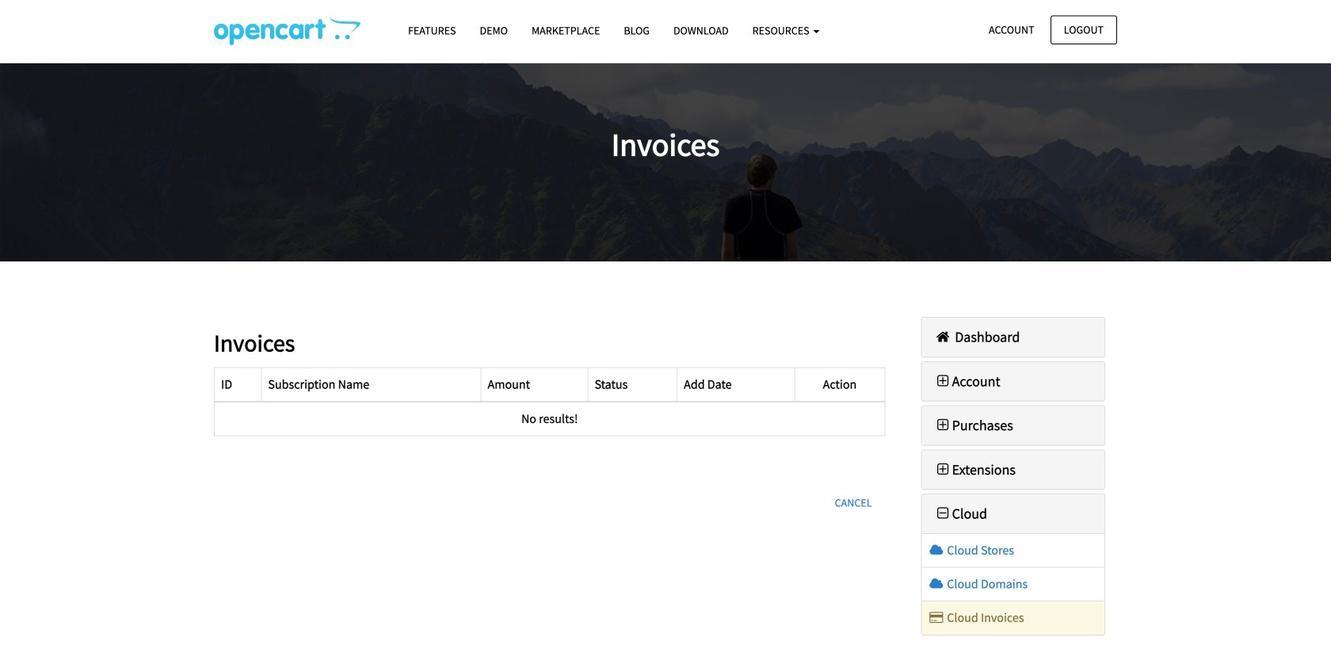Task type: describe. For each thing, give the bounding box(es) containing it.
1 plus square o image from the top
[[934, 374, 952, 388]]

cloud image
[[928, 544, 945, 557]]

credit card image
[[928, 611, 945, 624]]

3 plus square o image from the top
[[934, 462, 952, 477]]

cloud image
[[928, 578, 945, 590]]

home image
[[934, 330, 952, 344]]



Task type: locate. For each thing, give the bounding box(es) containing it.
opencart cloud - invoice list image
[[214, 17, 361, 45]]

2 plus square o image from the top
[[934, 418, 952, 432]]

1 vertical spatial plus square o image
[[934, 418, 952, 432]]

2 vertical spatial plus square o image
[[934, 462, 952, 477]]

minus square o image
[[934, 506, 952, 521]]

plus square o image
[[934, 374, 952, 388], [934, 418, 952, 432], [934, 462, 952, 477]]

0 vertical spatial plus square o image
[[934, 374, 952, 388]]



Task type: vqa. For each thing, say whether or not it's contained in the screenshot.
'opencart - open source shopping cart solution' image
no



